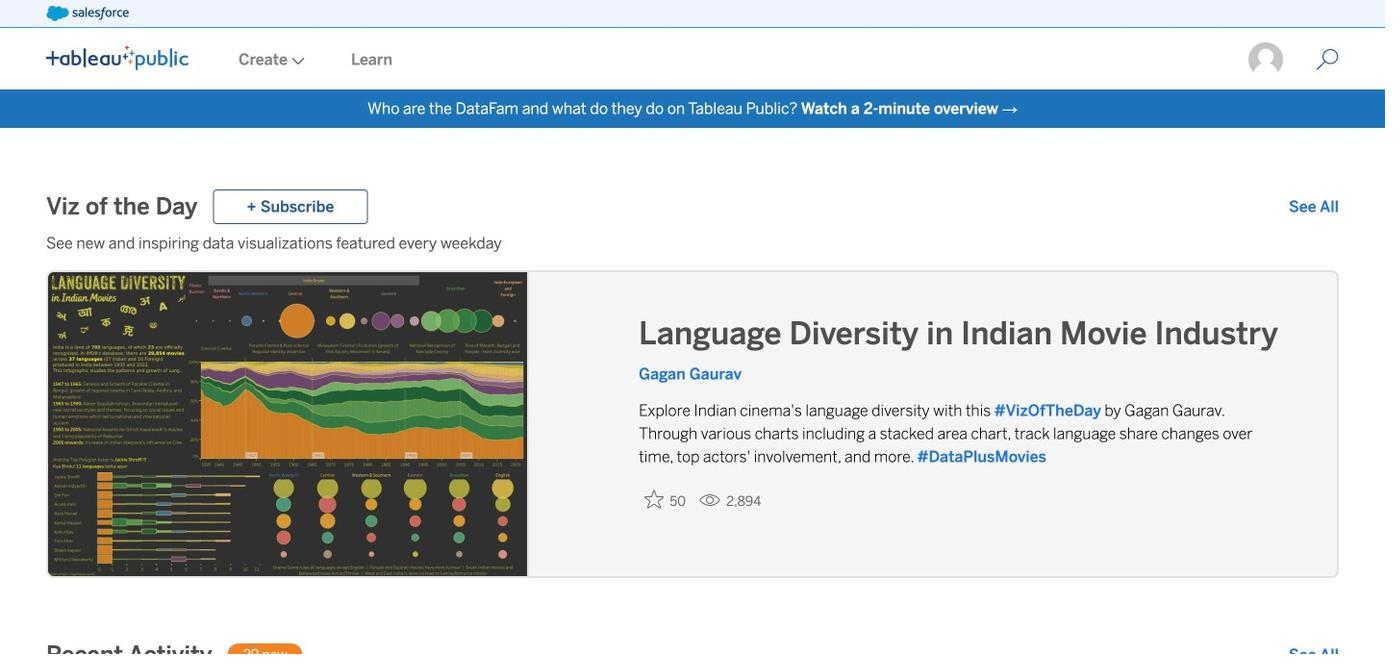 Task type: vqa. For each thing, say whether or not it's contained in the screenshot.
the Insights
no



Task type: locate. For each thing, give the bounding box(es) containing it.
viz of the day heading
[[46, 191, 198, 222]]

add favorite image
[[645, 490, 664, 509]]

see new and inspiring data visualizations featured every weekday element
[[46, 232, 1339, 255]]

tableau public viz of the day image
[[48, 272, 529, 580]]

create image
[[288, 57, 305, 65]]

logo image
[[46, 45, 189, 70]]



Task type: describe. For each thing, give the bounding box(es) containing it.
tara.schultz image
[[1247, 40, 1285, 79]]

recent activity heading
[[46, 640, 212, 654]]

see all viz of the day element
[[1289, 195, 1339, 218]]

go to search image
[[1293, 48, 1362, 71]]

see all recent activity element
[[1289, 644, 1339, 654]]

salesforce logo image
[[46, 6, 129, 21]]

Add Favorite button
[[639, 484, 692, 515]]



